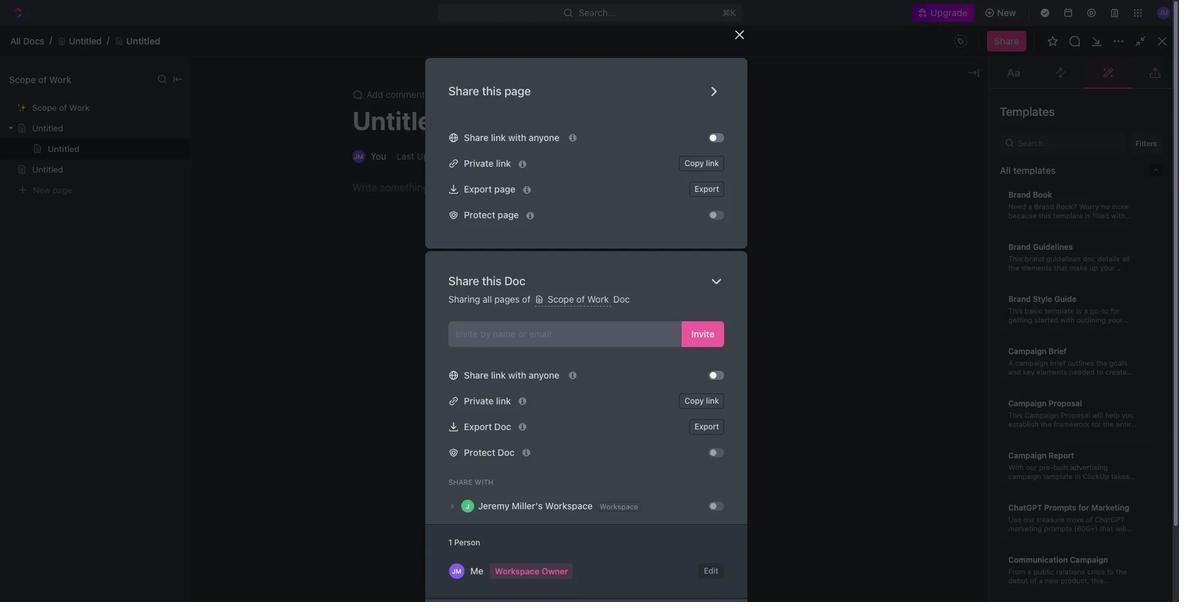 Task type: describe. For each thing, give the bounding box(es) containing it.
location
[[561, 252, 593, 261]]

clickup
[[1083, 472, 1110, 481]]

2 anyone from the top
[[529, 370, 560, 381]]

at
[[487, 151, 495, 162]]

6 row from the top
[[208, 475, 1164, 501]]

this for doc
[[482, 275, 502, 288]]

person
[[454, 538, 480, 548]]

1 vertical spatial with
[[508, 370, 527, 381]]

0 horizontal spatial 1
[[449, 538, 452, 548]]

new doc button
[[1121, 50, 1174, 71]]

postsale
[[574, 319, 611, 330]]

you
[[1019, 490, 1031, 499]]

projects
[[39, 164, 73, 175]]

5 row from the top
[[208, 452, 1164, 477]]

engagements
[[613, 319, 670, 330]]

style
[[1033, 294, 1053, 304]]

Search... text field
[[1007, 133, 1121, 153]]

chatgpt prompts for marketing
[[1009, 503, 1130, 513]]

share this doc
[[449, 275, 526, 288]]

takes
[[1112, 472, 1130, 481]]

project inside row
[[607, 366, 637, 377]]

our
[[1026, 463, 1037, 471]]

new for new doc
[[1128, 55, 1147, 66]]

tree inside sidebar navigation
[[5, 116, 180, 575]]

11 mins ago
[[943, 319, 991, 330]]

protect doc
[[464, 447, 515, 458]]

prompts
[[1045, 503, 1077, 513]]

page for export page
[[494, 184, 516, 195]]

guide for brand style guide
[[1055, 294, 1077, 304]]

share up today
[[464, 132, 489, 143]]

1 - row from the top
[[208, 382, 1164, 408]]

protect page
[[464, 209, 519, 220]]

1 share link with anyone from the top
[[464, 132, 562, 143]]

export down project notes link
[[695, 184, 719, 194]]

all templates
[[1000, 165, 1056, 176]]

1 vertical spatial to
[[1070, 490, 1077, 499]]

favorites button
[[5, 76, 49, 92]]

2 - row from the top
[[208, 405, 1164, 431]]

✨
[[574, 505, 586, 516]]

share down new button
[[995, 35, 1020, 46]]

0 vertical spatial to
[[1097, 481, 1104, 490]]

updated:
[[417, 151, 455, 162]]

pre-
[[1039, 463, 1054, 471]]

new doc
[[1128, 55, 1167, 66]]

export up protect doc
[[464, 421, 492, 432]]

chatgpt
[[1009, 503, 1043, 513]]

management
[[608, 296, 662, 307]]

1 anyone from the top
[[529, 132, 560, 143]]

all
[[483, 294, 492, 305]]

communication campaign
[[1009, 555, 1109, 565]]

campaign for campaign proposal
[[1009, 399, 1047, 408]]

j
[[466, 502, 470, 510]]

client
[[574, 366, 598, 377]]

7 row from the top
[[208, 521, 1164, 547]]

brand for brand book
[[1009, 190, 1031, 199]]

add comment
[[367, 89, 425, 100]]

comment
[[386, 89, 425, 100]]

share up j
[[449, 478, 473, 486]]

1 private link from the top
[[464, 158, 511, 169]]

invite
[[692, 328, 715, 339]]

mins for 32
[[956, 273, 976, 284]]

project notes
[[564, 131, 621, 142]]

ago for 32 mins ago
[[978, 273, 994, 284]]

guide for ✨ template guide
[[629, 505, 653, 516]]

brand style guide
[[1009, 294, 1077, 304]]

spaces
[[10, 101, 38, 110]]

search docs
[[1054, 55, 1108, 66]]

page for new page
[[53, 185, 72, 195]]

team space link
[[31, 138, 178, 159]]

template
[[1044, 472, 1073, 481]]

share up the export doc
[[464, 370, 489, 381]]

owner
[[542, 566, 568, 576]]

Invite by name or email text field
[[456, 325, 677, 344]]

export down client 1 project row
[[695, 422, 719, 432]]

workspace inside workspace button
[[381, 227, 429, 238]]

choosing
[[1034, 481, 1065, 490]]

template
[[588, 505, 627, 516]]

2 column header from the left
[[832, 246, 935, 267]]

agency management
[[574, 296, 662, 307]]

upgrade link
[[913, 4, 974, 22]]

29
[[943, 296, 954, 307]]

campaign for campaign brief
[[1009, 346, 1047, 356]]

export button for export doc
[[690, 419, 724, 435]]

today
[[459, 151, 484, 162]]

row containing -
[[208, 335, 1164, 361]]

2 private link from the top
[[464, 396, 511, 406]]

the
[[1067, 481, 1078, 490]]

jm
[[452, 568, 462, 575]]

protect for protect doc
[[464, 447, 495, 458]]

client 1 project
[[574, 366, 637, 377]]

brand book
[[1009, 190, 1053, 199]]

workspace button
[[378, 220, 432, 246]]

mins for 29
[[956, 296, 976, 307]]

have
[[1053, 490, 1068, 499]]

with
[[1009, 463, 1024, 471]]

sharing for sharing all pages of
[[449, 294, 480, 305]]

team space
[[31, 142, 82, 153]]

on
[[1118, 490, 1126, 499]]

doc for export doc
[[494, 421, 511, 432]]

1 private from the top
[[464, 158, 494, 169]]

1 horizontal spatial docs
[[216, 55, 237, 66]]

row containing agency management
[[208, 290, 1164, 314]]

search...
[[579, 7, 616, 18]]

1 copy from the top
[[685, 159, 704, 168]]

brand for brand style guide
[[1009, 294, 1031, 304]]

templates
[[1014, 165, 1056, 176]]

search docs button
[[1036, 50, 1116, 71]]

client 1 project row
[[208, 359, 1164, 384]]

14:53
[[497, 151, 522, 162]]

32 mins ago row
[[208, 266, 1164, 292]]

campaign proposal
[[1009, 399, 1082, 408]]

monitor,
[[1106, 481, 1134, 490]]

1 copy link from the top
[[685, 159, 719, 168]]



Task type: vqa. For each thing, say whether or not it's contained in the screenshot.
the 'PostSale Engagements'
yes



Task type: locate. For each thing, give the bounding box(es) containing it.
share with
[[449, 478, 494, 486]]

scope of work
[[9, 74, 71, 85], [32, 102, 90, 113], [294, 151, 355, 162], [938, 151, 999, 162], [294, 172, 355, 183], [938, 172, 999, 183], [545, 294, 612, 305]]

32 mins ago
[[943, 273, 994, 284]]

0 horizontal spatial new
[[33, 185, 50, 195]]

notes
[[596, 131, 621, 142]]

brand down search by name... text box
[[1009, 242, 1031, 252]]

2 copy from the top
[[685, 396, 704, 406]]

3 - row from the top
[[208, 428, 1164, 454]]

2 vertical spatial with
[[475, 478, 494, 486]]

row
[[208, 246, 1164, 267], [208, 290, 1164, 314], [208, 313, 1164, 337], [208, 335, 1164, 361], [208, 452, 1164, 477], [208, 475, 1164, 501], [208, 521, 1164, 547]]

communication
[[1009, 555, 1068, 565]]

report
[[1049, 451, 1075, 461]]

scope of work link
[[219, 147, 509, 168], [863, 147, 1153, 168], [219, 168, 509, 188], [863, 168, 1153, 188]]

sharing for sharing
[[1046, 252, 1074, 261]]

29 mins ago
[[943, 296, 994, 307]]

2 vertical spatial ago
[[976, 319, 991, 330]]

2 horizontal spatial docs
[[1086, 55, 1108, 66]]

sharing all pages of
[[449, 294, 533, 305]]

to down clickup
[[1097, 481, 1104, 490]]

doc for new doc
[[1150, 55, 1167, 66]]

0 vertical spatial private link
[[464, 158, 511, 169]]

0 vertical spatial ago
[[978, 273, 994, 284]]

share this page
[[449, 84, 531, 98]]

3 row from the top
[[208, 313, 1164, 337]]

space
[[56, 142, 82, 153]]

copy link
[[685, 159, 719, 168], [685, 396, 719, 406]]

1 brand from the top
[[1009, 190, 1031, 199]]

share up the sharing all pages of
[[449, 275, 479, 288]]

private up export page
[[464, 158, 494, 169]]

export button
[[690, 182, 724, 197], [690, 419, 724, 435]]

project right client
[[607, 366, 637, 377]]

of inside campaign report with our pre-built advertising campaign template in clickup takes care of choosing the kpis to monitor, so you don't have to waste time on it.
[[1025, 481, 1032, 490]]

4 row from the top
[[208, 335, 1164, 361]]

jeremy miller's workspace
[[478, 501, 593, 512]]

share link with anyone up 14:53
[[464, 132, 562, 143]]

all for all docs
[[10, 35, 21, 46]]

mins for 11
[[954, 319, 973, 330]]

1 horizontal spatial all
[[1000, 165, 1011, 176]]

tree containing team space
[[5, 116, 180, 575]]

guide right style
[[1055, 294, 1077, 304]]

1 vertical spatial new
[[1128, 55, 1147, 66]]

2 copy link from the top
[[685, 396, 719, 406]]

new inside new doc button
[[1128, 55, 1147, 66]]

1 vertical spatial sharing
[[449, 294, 480, 305]]

ago for 11 mins ago
[[976, 319, 991, 330]]

mins right the 32
[[956, 273, 976, 284]]

private link up export page
[[464, 158, 511, 169]]

miller's
[[512, 501, 543, 512]]

1
[[601, 366, 605, 377], [449, 538, 452, 548]]

0 vertical spatial 1
[[601, 366, 605, 377]]

page for protect page
[[498, 209, 519, 220]]

0 horizontal spatial to
[[1070, 490, 1077, 499]]

0 vertical spatial private
[[464, 158, 494, 169]]

brand
[[1009, 190, 1031, 199], [1009, 242, 1031, 252], [1009, 294, 1031, 304]]

0 vertical spatial anyone
[[529, 132, 560, 143]]

sidebar navigation
[[0, 45, 193, 603]]

private link up the export doc
[[464, 396, 511, 406]]

new for new
[[998, 7, 1016, 18]]

row containing postsale engagements
[[208, 313, 1164, 337]]

campaign up our
[[1009, 451, 1047, 461]]

1 horizontal spatial guide
[[1055, 294, 1077, 304]]

protect down export page
[[464, 209, 495, 220]]

campaign
[[1009, 346, 1047, 356], [1009, 399, 1047, 408], [1009, 451, 1047, 461], [1070, 555, 1109, 565]]

export button down client 1 project row
[[690, 419, 724, 435]]

2 row from the top
[[208, 290, 1164, 314]]

tags
[[690, 252, 707, 261]]

1 vertical spatial this
[[482, 275, 502, 288]]

2 vertical spatial brand
[[1009, 294, 1031, 304]]

11
[[943, 319, 951, 330]]

new for new page
[[33, 185, 50, 195]]

32
[[943, 273, 954, 284]]

in
[[1075, 472, 1081, 481]]

export button for export page
[[690, 182, 724, 197]]

book
[[1033, 190, 1053, 199]]

campaign brief
[[1009, 346, 1067, 356]]

0 vertical spatial new
[[998, 7, 1016, 18]]

1 row from the top
[[208, 246, 1164, 267]]

brand left style
[[1009, 294, 1031, 304]]

advertising
[[1071, 463, 1108, 471]]

2 vertical spatial new
[[33, 185, 50, 195]]

all docs link
[[10, 35, 44, 47]]

2 horizontal spatial new
[[1128, 55, 1147, 66]]

brand for brand guidelines
[[1009, 242, 1031, 252]]

1 vertical spatial project
[[607, 366, 637, 377]]

me
[[471, 566, 484, 577]]

1 vertical spatial export button
[[690, 419, 724, 435]]

0 vertical spatial protect
[[464, 209, 495, 220]]

new page
[[33, 185, 72, 195]]

campaign left brief
[[1009, 346, 1047, 356]]

new right search docs at the right of page
[[1128, 55, 1147, 66]]

favorites
[[10, 79, 44, 88]]

with up jeremy
[[475, 478, 494, 486]]

1 horizontal spatial new
[[998, 7, 1016, 18]]

0 horizontal spatial project
[[564, 131, 594, 142]]

mins inside row
[[956, 273, 976, 284]]

kpis
[[1080, 481, 1095, 490]]

campaign right communication
[[1070, 555, 1109, 565]]

protect for protect page
[[464, 209, 495, 220]]

2 export button from the top
[[690, 419, 724, 435]]

ago for 29 mins ago
[[979, 296, 994, 307]]

campaign left proposal
[[1009, 399, 1047, 408]]

add
[[367, 89, 383, 100]]

new button
[[979, 3, 1024, 23]]

private up the export doc
[[464, 396, 494, 406]]

share right comment
[[449, 84, 479, 98]]

0 vertical spatial share link with anyone
[[464, 132, 562, 143]]

all left templates
[[1000, 165, 1011, 176]]

all for all templates
[[1000, 165, 1011, 176]]

1 horizontal spatial 1
[[601, 366, 605, 377]]

sharing left all
[[449, 294, 480, 305]]

copy down project notes link
[[685, 159, 704, 168]]

0 vertical spatial export button
[[690, 182, 724, 197]]

all up favorites at the left of the page
[[10, 35, 21, 46]]

projects link
[[39, 160, 144, 180]]

✨ template guide row
[[208, 498, 1164, 524]]

0 vertical spatial brand
[[1009, 190, 1031, 199]]

all docs
[[10, 35, 44, 46]]

- row
[[208, 382, 1164, 408], [208, 405, 1164, 431], [208, 428, 1164, 454]]

2 this from the top
[[482, 275, 502, 288]]

campaign for campaign report with our pre-built advertising campaign template in clickup takes care of choosing the kpis to monitor, so you don't have to waste time on it.
[[1009, 451, 1047, 461]]

cell
[[208, 267, 222, 290], [554, 267, 683, 290], [832, 267, 935, 290], [208, 290, 222, 313], [832, 290, 935, 313], [1142, 290, 1164, 313], [208, 313, 222, 336], [832, 313, 935, 336], [208, 336, 222, 360], [832, 336, 935, 360], [935, 336, 1038, 360], [1142, 336, 1164, 360], [208, 360, 222, 383], [832, 360, 935, 383], [935, 360, 1038, 383], [1142, 360, 1164, 383], [208, 383, 222, 406], [832, 383, 935, 406], [935, 383, 1038, 406], [208, 406, 222, 429], [832, 406, 935, 429], [935, 406, 1038, 429], [1142, 406, 1164, 429], [208, 429, 222, 452], [554, 429, 683, 452], [832, 429, 935, 452], [935, 429, 1038, 452], [208, 452, 222, 476], [554, 452, 683, 476], [832, 452, 935, 476], [935, 452, 1038, 476], [1142, 452, 1164, 476], [208, 476, 222, 499], [554, 476, 683, 499], [832, 476, 935, 499], [935, 476, 1038, 499], [1142, 476, 1164, 499], [208, 499, 222, 522], [832, 499, 935, 522], [935, 499, 1038, 522], [1142, 499, 1164, 522], [208, 522, 222, 545], [554, 522, 683, 545], [832, 522, 935, 545], [935, 522, 1038, 545], [1142, 522, 1164, 545]]

doc inside button
[[1150, 55, 1167, 66]]

scope
[[9, 74, 36, 85], [32, 102, 57, 113], [294, 151, 320, 162], [938, 151, 965, 162], [294, 172, 320, 183], [938, 172, 965, 183], [548, 294, 574, 305]]

1 vertical spatial mins
[[956, 296, 976, 307]]

campaign report with our pre-built advertising campaign template in clickup takes care of choosing the kpis to monitor, so you don't have to waste time on it.
[[1009, 451, 1135, 499]]

0 vertical spatial project
[[564, 131, 594, 142]]

for
[[1079, 503, 1090, 513]]

share
[[995, 35, 1020, 46], [449, 84, 479, 98], [464, 132, 489, 143], [449, 275, 479, 288], [464, 370, 489, 381], [449, 478, 473, 486]]

Search by name... text field
[[959, 221, 1122, 240]]

export page
[[464, 184, 516, 195]]

new down the projects
[[33, 185, 50, 195]]

it.
[[1128, 490, 1135, 499]]

tree
[[5, 116, 180, 575]]

last updated: today at 14:53
[[397, 151, 522, 162]]

marketing
[[1092, 503, 1130, 513]]

brand left the "book"
[[1009, 190, 1031, 199]]

project notes link
[[541, 126, 831, 147]]

⌘k
[[723, 7, 737, 18]]

search
[[1054, 55, 1084, 66]]

1 vertical spatial private
[[464, 396, 494, 406]]

postsale engagements
[[574, 319, 670, 330]]

project left notes
[[564, 131, 594, 142]]

1 column header from the left
[[208, 246, 222, 267]]

1 vertical spatial protect
[[464, 447, 495, 458]]

2 private from the top
[[464, 396, 494, 406]]

built
[[1054, 463, 1069, 471]]

guidelines
[[1033, 242, 1073, 252]]

column header
[[208, 246, 222, 267], [832, 246, 935, 267]]

0 vertical spatial this
[[482, 84, 502, 98]]

care
[[1009, 481, 1023, 490]]

this
[[482, 84, 502, 98], [482, 275, 502, 288]]

sharing inside table
[[1046, 252, 1074, 261]]

anyone left client
[[529, 370, 560, 381]]

1 vertical spatial 1
[[449, 538, 452, 548]]

workspace owner
[[495, 566, 568, 576]]

0 vertical spatial copy
[[685, 159, 704, 168]]

1 horizontal spatial project
[[607, 366, 637, 377]]

0 horizontal spatial docs
[[23, 35, 44, 46]]

sharing down search by name... text box
[[1046, 252, 1074, 261]]

1 protect from the top
[[464, 209, 495, 220]]

ago
[[978, 273, 994, 284], [979, 296, 994, 307], [976, 319, 991, 330]]

doc for protect doc
[[498, 447, 515, 458]]

1 vertical spatial copy
[[685, 396, 704, 406]]

1 vertical spatial all
[[1000, 165, 1011, 176]]

export up protect page
[[464, 184, 492, 195]]

ago down 29 mins ago
[[976, 319, 991, 330]]

2 brand from the top
[[1009, 242, 1031, 252]]

team
[[31, 142, 53, 153]]

table containing 32 mins ago
[[208, 246, 1164, 547]]

2 protect from the top
[[464, 447, 495, 458]]

0 horizontal spatial all
[[10, 35, 21, 46]]

1 vertical spatial private link
[[464, 396, 511, 406]]

export
[[464, 184, 492, 195], [695, 184, 719, 194], [464, 421, 492, 432], [695, 422, 719, 432]]

work
[[49, 74, 71, 85], [69, 102, 90, 113], [334, 151, 355, 162], [978, 151, 999, 162], [334, 172, 355, 183], [978, 172, 999, 183], [587, 294, 609, 305]]

1 vertical spatial share link with anyone
[[464, 370, 562, 381]]

3 brand from the top
[[1009, 294, 1031, 304]]

guide right "template"
[[629, 505, 653, 516]]

don't
[[1033, 490, 1051, 499]]

guide inside row
[[629, 505, 653, 516]]

0 vertical spatial mins
[[956, 273, 976, 284]]

so
[[1009, 490, 1017, 499]]

0 vertical spatial all
[[10, 35, 21, 46]]

copy link down client 1 project row
[[685, 396, 719, 406]]

copy link down project notes link
[[685, 159, 719, 168]]

0 horizontal spatial column header
[[208, 246, 222, 267]]

this for page
[[482, 84, 502, 98]]

docs inside button
[[1086, 55, 1108, 66]]

1 inside row
[[601, 366, 605, 377]]

all
[[10, 35, 21, 46], [1000, 165, 1011, 176]]

1 vertical spatial guide
[[629, 505, 653, 516]]

1 horizontal spatial column header
[[832, 246, 935, 267]]

1 vertical spatial anyone
[[529, 370, 560, 381]]

1 vertical spatial copy link
[[685, 396, 719, 406]]

2 vertical spatial mins
[[954, 319, 973, 330]]

0 vertical spatial guide
[[1055, 294, 1077, 304]]

business time image
[[563, 299, 571, 305]]

0 horizontal spatial guide
[[629, 505, 653, 516]]

1 vertical spatial ago
[[979, 296, 994, 307]]

ago up 29 mins ago
[[978, 273, 994, 284]]

0 horizontal spatial sharing
[[449, 294, 480, 305]]

copy down client 1 project row
[[685, 396, 704, 406]]

mins right 11
[[954, 319, 973, 330]]

with up 14:53
[[508, 132, 527, 143]]

brand guidelines
[[1009, 242, 1073, 252]]

1 horizontal spatial to
[[1097, 481, 1104, 490]]

export button down project notes link
[[690, 182, 724, 197]]

anyone left project notes on the top
[[529, 132, 560, 143]]

brief
[[1049, 346, 1067, 356]]

0 vertical spatial copy link
[[685, 159, 719, 168]]

1 horizontal spatial sharing
[[1046, 252, 1074, 261]]

1 vertical spatial brand
[[1009, 242, 1031, 252]]

new inside new button
[[998, 7, 1016, 18]]

proposal
[[1049, 399, 1082, 408]]

export doc
[[464, 421, 511, 432]]

new right upgrade in the top right of the page
[[998, 7, 1016, 18]]

row containing location
[[208, 246, 1164, 267]]

docs for all docs
[[23, 35, 44, 46]]

upgrade
[[931, 7, 968, 18]]

protect down the export doc
[[464, 447, 495, 458]]

share link with anyone up the export doc
[[464, 370, 562, 381]]

copy
[[685, 159, 704, 168], [685, 396, 704, 406]]

mins right 29
[[956, 296, 976, 307]]

table
[[208, 246, 1164, 547]]

pages
[[495, 294, 520, 305]]

campaign inside campaign report with our pre-built advertising campaign template in clickup takes care of choosing the kpis to monitor, so you don't have to waste time on it.
[[1009, 451, 1047, 461]]

templates
[[1000, 105, 1055, 119]]

guide
[[1055, 294, 1077, 304], [629, 505, 653, 516]]

0 vertical spatial sharing
[[1046, 252, 1074, 261]]

docs for search docs
[[1086, 55, 1108, 66]]

to down the
[[1070, 490, 1077, 499]]

✨ template guide
[[574, 505, 653, 516]]

1 export button from the top
[[690, 182, 724, 197]]

ago down '32 mins ago'
[[979, 296, 994, 307]]

with up the export doc
[[508, 370, 527, 381]]

campaign
[[1009, 472, 1042, 481]]

0 vertical spatial with
[[508, 132, 527, 143]]

ago inside row
[[978, 273, 994, 284]]

waste
[[1079, 490, 1099, 499]]

1 this from the top
[[482, 84, 502, 98]]

1 left person
[[449, 538, 452, 548]]

-
[[690, 319, 694, 330], [561, 343, 566, 354], [690, 343, 694, 354], [690, 389, 694, 400], [690, 412, 694, 423], [690, 435, 694, 446]]

2 share link with anyone from the top
[[464, 370, 562, 381]]

project
[[564, 131, 594, 142], [607, 366, 637, 377]]

1 right client
[[601, 366, 605, 377]]



